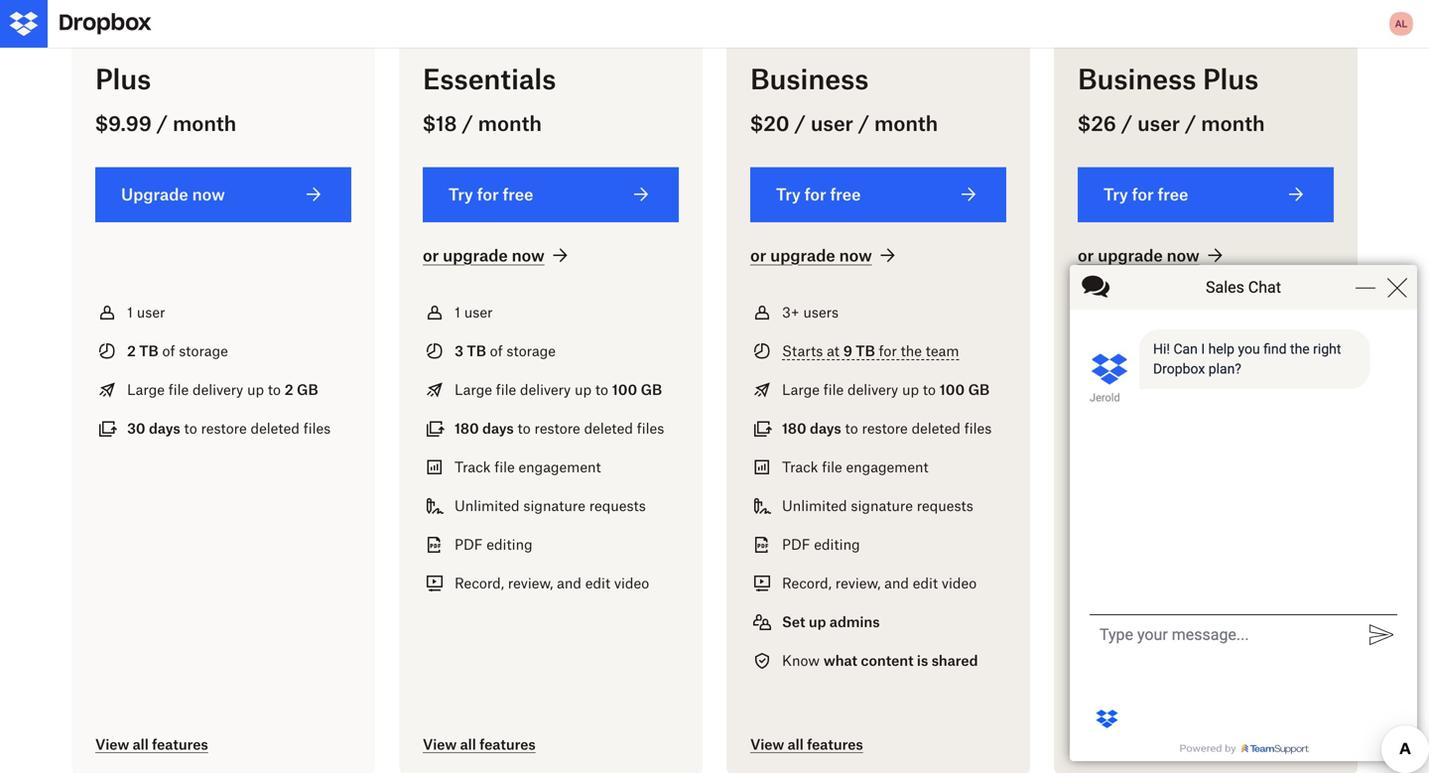 Task type: vqa. For each thing, say whether or not it's contained in the screenshot.
the $18 / month
yes



Task type: describe. For each thing, give the bounding box(es) containing it.
6 / from the left
[[1185, 111, 1197, 136]]

or upgrade now for business plus
[[1078, 245, 1200, 265]]

1 user for 2
[[127, 304, 165, 320]]

large file delivery up to 2 gb
[[127, 381, 318, 398]]

180 for essentials
[[455, 420, 479, 437]]

use
[[224, 26, 251, 45]]

requests for business
[[917, 497, 974, 514]]

or for essentials
[[423, 245, 439, 265]]

what
[[824, 652, 858, 669]]

team
[[926, 342, 959, 359]]

admin
[[1201, 613, 1244, 630]]

pdf editing for essentials
[[455, 536, 533, 553]]

large file delivery up to 100 gb for business
[[782, 381, 990, 398]]

for left the
[[879, 342, 897, 359]]

engagement for business
[[846, 458, 929, 475]]

signature for business
[[851, 497, 913, 514]]

1 horizontal spatial 2
[[285, 381, 293, 398]]

record, review, and edit video for essentials
[[455, 575, 649, 591]]

for personal use
[[123, 26, 251, 45]]

upgrade for business
[[770, 245, 835, 265]]

1 view all features link from the left
[[95, 736, 208, 753]]

video for business
[[942, 575, 977, 591]]

set for set up admins
[[782, 613, 805, 630]]

of for 3 tb
[[490, 342, 503, 359]]

gb for business
[[968, 381, 990, 398]]

view for business plus
[[1078, 736, 1112, 753]]

for for business
[[805, 185, 826, 204]]

1 user for 3
[[455, 304, 493, 320]]

record, for essentials
[[455, 575, 504, 591]]

tb for 2 tb
[[139, 342, 159, 359]]

2 tb of storage
[[127, 342, 228, 359]]

1 month from the left
[[173, 111, 236, 136]]

days for business
[[810, 420, 841, 437]]

1 deleted from the left
[[251, 420, 300, 437]]

$20 / user / month
[[750, 111, 938, 136]]

upgrade now link
[[95, 167, 351, 222]]

business plus
[[1078, 63, 1259, 96]]

pdf for essentials
[[455, 536, 483, 553]]

tiered
[[1157, 613, 1198, 630]]

/ for business
[[795, 111, 806, 136]]

upgrade for business plus
[[1098, 245, 1163, 265]]

al button
[[1386, 8, 1417, 40]]

4 month from the left
[[1201, 111, 1265, 136]]

large file delivery up to 100 gb for essentials
[[455, 381, 662, 398]]

view all features link for essentials
[[423, 736, 536, 753]]

now for essentials
[[512, 245, 545, 265]]

track file engagement for essentials
[[455, 458, 601, 475]]

1 features from the left
[[152, 736, 208, 753]]

know what content is shared
[[782, 652, 978, 669]]

pdf editing for business
[[782, 536, 860, 553]]

unlimited signature requests for essentials
[[455, 497, 646, 514]]

$18
[[423, 111, 457, 136]]

starts at 9 tb for the team
[[782, 342, 959, 359]]

for for business plus
[[1132, 185, 1154, 204]]

or upgrade now link for business
[[750, 244, 900, 267]]

or for business
[[750, 245, 767, 265]]

the
[[901, 342, 922, 359]]

1 all from the left
[[133, 736, 149, 753]]

30 days to restore deleted files
[[127, 420, 331, 437]]

180 days to restore deleted files for business
[[782, 420, 992, 437]]

tracking
[[1195, 691, 1252, 708]]

try for free for business plus
[[1104, 185, 1189, 204]]

essentials
[[423, 63, 556, 96]]

video for essentials
[[614, 575, 649, 591]]

free for business plus
[[1158, 185, 1189, 204]]

2 plus from the left
[[1203, 63, 1259, 96]]

100 for business
[[940, 381, 965, 398]]

$26 / user / month
[[1078, 111, 1265, 136]]

3 month from the left
[[874, 111, 938, 136]]

try for free for essentials
[[449, 185, 534, 204]]

2 month from the left
[[478, 111, 542, 136]]

files for essentials
[[637, 420, 664, 437]]

180 days to restore deleted files for essentials
[[455, 420, 664, 437]]

try for free link for business
[[750, 167, 1007, 222]]

features for business
[[807, 736, 863, 753]]

try for business
[[776, 185, 801, 204]]

try for essentials
[[449, 185, 473, 204]]

large for essentials
[[455, 381, 492, 398]]

all for essentials
[[460, 736, 476, 753]]

try for free link for business plus
[[1078, 167, 1334, 222]]

view for essentials
[[423, 736, 457, 753]]

features for essentials
[[480, 736, 536, 753]]

upgrade now
[[121, 185, 225, 204]]

delivery for essentials
[[520, 381, 571, 398]]

for for essentials
[[477, 185, 499, 204]]

1 view all features from the left
[[95, 736, 208, 753]]

1 large from the left
[[127, 381, 165, 398]]

business for business plus
[[1078, 63, 1197, 96]]

roles
[[1247, 613, 1281, 630]]

requests for essentials
[[589, 497, 646, 514]]

1 plus from the left
[[95, 63, 151, 96]]

3
[[455, 342, 464, 359]]

or upgrade now link for essentials
[[423, 244, 572, 267]]

editing for business
[[814, 536, 860, 553]]

large file delivery up to 250 gb
[[1110, 381, 1319, 398]]

1 restore from the left
[[201, 420, 247, 437]]

files for business
[[965, 420, 992, 437]]

users for business plus
[[1131, 304, 1166, 320]]

user right $20 at the right of the page
[[811, 111, 853, 136]]

1 for 3 tb
[[455, 304, 461, 320]]

180 for business
[[782, 420, 807, 437]]

personal
[[152, 26, 220, 45]]



Task type: locate. For each thing, give the bounding box(es) containing it.
try for free link down $26 / user / month
[[1078, 167, 1334, 222]]

1 storage from the left
[[179, 342, 228, 359]]

plus up $9.99
[[95, 63, 151, 96]]

2 record, from the left
[[782, 575, 832, 591]]

business
[[750, 63, 869, 96], [1078, 63, 1197, 96]]

0 horizontal spatial 3+ users
[[782, 304, 839, 320]]

1 horizontal spatial set
[[1110, 613, 1133, 630]]

business up $26 / user / month
[[1078, 63, 1197, 96]]

try for free link down $20 / user / month
[[750, 167, 1007, 222]]

user down business plus
[[1138, 111, 1180, 136]]

1 horizontal spatial business
[[1078, 63, 1197, 96]]

business up $20 / user / month
[[750, 63, 869, 96]]

1 horizontal spatial signature
[[851, 497, 913, 514]]

9
[[843, 342, 853, 359]]

1 horizontal spatial video
[[942, 575, 977, 591]]

compliance
[[1110, 691, 1192, 708]]

1 horizontal spatial upgrade
[[770, 245, 835, 265]]

2 horizontal spatial files
[[965, 420, 992, 437]]

0 horizontal spatial edit
[[585, 575, 611, 591]]

restore for business
[[862, 420, 908, 437]]

0 horizontal spatial deleted
[[251, 420, 300, 437]]

try for free link down $18 / month
[[423, 167, 679, 222]]

2 view all features link from the left
[[423, 736, 536, 753]]

1 review, from the left
[[508, 575, 553, 591]]

2 100 from the left
[[940, 381, 965, 398]]

1 horizontal spatial record,
[[782, 575, 832, 591]]

user
[[811, 111, 853, 136], [1138, 111, 1180, 136], [137, 304, 165, 320], [464, 304, 493, 320]]

180 days to restore deleted files down 3 tb of storage
[[455, 420, 664, 437]]

2 review, from the left
[[836, 575, 881, 591]]

record, review, and edit video
[[455, 575, 649, 591], [782, 575, 977, 591]]

shared
[[932, 652, 978, 669]]

deleted for business
[[912, 420, 961, 437]]

0 horizontal spatial pdf editing
[[455, 536, 533, 553]]

set up tiered admin roles
[[1110, 613, 1281, 630]]

delivery for business
[[848, 381, 898, 398]]

view all features for business
[[750, 736, 863, 753]]

1 horizontal spatial engagement
[[846, 458, 929, 475]]

track
[[455, 458, 491, 475], [782, 458, 818, 475]]

0 horizontal spatial 180
[[455, 420, 479, 437]]

try for free down $20 / user / month
[[776, 185, 861, 204]]

3 tb of storage
[[455, 342, 556, 359]]

free down $26 / user / month
[[1158, 185, 1189, 204]]

large for business
[[782, 381, 820, 398]]

250
[[1267, 381, 1295, 398]]

1 horizontal spatial free
[[830, 185, 861, 204]]

storage
[[179, 342, 228, 359], [507, 342, 556, 359]]

0 horizontal spatial set
[[782, 613, 805, 630]]

1 180 from the left
[[455, 420, 479, 437]]

days
[[149, 420, 180, 437], [482, 420, 514, 437], [810, 420, 841, 437]]

2 up 30
[[127, 342, 136, 359]]

1 180 days to restore deleted files from the left
[[455, 420, 664, 437]]

2 or upgrade now from the left
[[750, 245, 872, 265]]

0 horizontal spatial editing
[[487, 536, 533, 553]]

3+
[[782, 304, 800, 320], [1110, 304, 1127, 320]]

180 days to restore deleted files
[[455, 420, 664, 437], [782, 420, 992, 437]]

restore down 3 tb of storage
[[535, 420, 580, 437]]

1 horizontal spatial editing
[[814, 536, 860, 553]]

1 horizontal spatial deleted
[[584, 420, 633, 437]]

2 features from the left
[[480, 736, 536, 753]]

at
[[827, 342, 840, 359]]

2 view all features from the left
[[423, 736, 536, 753]]

view all features link for business
[[750, 736, 863, 753]]

3 or from the left
[[1078, 245, 1094, 265]]

1 horizontal spatial large file delivery up to 100 gb
[[782, 381, 990, 398]]

1 horizontal spatial track
[[782, 458, 818, 475]]

signature for essentials
[[524, 497, 586, 514]]

0 horizontal spatial unlimited signature requests
[[455, 497, 646, 514]]

restore down starts at 9 tb for the team
[[862, 420, 908, 437]]

tb right 9
[[856, 342, 875, 359]]

track for essentials
[[455, 458, 491, 475]]

3 try for free from the left
[[1104, 185, 1189, 204]]

tb up 30
[[139, 342, 159, 359]]

2 record, review, and edit video from the left
[[782, 575, 977, 591]]

$9.99
[[95, 111, 152, 136]]

try
[[449, 185, 473, 204], [776, 185, 801, 204], [1104, 185, 1128, 204]]

3+ for business
[[782, 304, 800, 320]]

2 deleted from the left
[[584, 420, 633, 437]]

of up the large file delivery up to 2 gb
[[162, 342, 175, 359]]

3 files from the left
[[965, 420, 992, 437]]

unlimited
[[455, 497, 520, 514], [782, 497, 847, 514]]

view for business
[[750, 736, 784, 753]]

track for business
[[782, 458, 818, 475]]

0 horizontal spatial large file delivery up to 100 gb
[[455, 381, 662, 398]]

upgrade
[[443, 245, 508, 265], [770, 245, 835, 265], [1098, 245, 1163, 265]]

delivery for business plus
[[1175, 381, 1226, 398]]

1 delivery from the left
[[193, 381, 243, 398]]

free down $18 / month
[[503, 185, 534, 204]]

0 horizontal spatial engagement
[[519, 458, 601, 475]]

0 horizontal spatial requests
[[589, 497, 646, 514]]

for down $20 / user / month
[[805, 185, 826, 204]]

0 horizontal spatial of
[[162, 342, 175, 359]]

upgrade
[[121, 185, 188, 204]]

0 horizontal spatial record, review, and edit video
[[455, 575, 649, 591]]

0 horizontal spatial video
[[614, 575, 649, 591]]

days down 3 tb of storage
[[482, 420, 514, 437]]

1 upgrade from the left
[[443, 245, 508, 265]]

1 pdf editing from the left
[[455, 536, 533, 553]]

or upgrade now link
[[423, 244, 572, 267], [750, 244, 900, 267], [1078, 244, 1228, 267]]

0 horizontal spatial restore
[[201, 420, 247, 437]]

2 set from the left
[[1110, 613, 1133, 630]]

1 horizontal spatial unlimited signature requests
[[782, 497, 974, 514]]

2 up 30 days to restore deleted files
[[285, 381, 293, 398]]

3 free from the left
[[1158, 185, 1189, 204]]

4 large from the left
[[1110, 381, 1147, 398]]

0 horizontal spatial or
[[423, 245, 439, 265]]

4 view all features from the left
[[1078, 736, 1191, 753]]

1 days from the left
[[149, 420, 180, 437]]

days for essentials
[[482, 420, 514, 437]]

2 days from the left
[[482, 420, 514, 437]]

2 requests from the left
[[917, 497, 974, 514]]

3 restore from the left
[[862, 420, 908, 437]]

set
[[782, 613, 805, 630], [1110, 613, 1133, 630]]

all for business
[[788, 736, 804, 753]]

1 horizontal spatial edit
[[913, 575, 938, 591]]

pdf for business
[[782, 536, 810, 553]]

gb
[[297, 381, 318, 398], [641, 381, 662, 398], [968, 381, 990, 398], [1298, 381, 1319, 398]]

180 down the starts
[[782, 420, 807, 437]]

restore down the large file delivery up to 2 gb
[[201, 420, 247, 437]]

1 up 3
[[455, 304, 461, 320]]

all
[[133, 736, 149, 753], [460, 736, 476, 753], [788, 736, 804, 753], [1115, 736, 1131, 753]]

0 horizontal spatial 3+
[[782, 304, 800, 320]]

al
[[1395, 17, 1408, 30]]

0 horizontal spatial upgrade
[[443, 245, 508, 265]]

view all features for business plus
[[1078, 736, 1191, 753]]

1 up 2 tb of storage
[[127, 304, 133, 320]]

1 / from the left
[[156, 111, 168, 136]]

1 view from the left
[[95, 736, 129, 753]]

user up 2 tb of storage
[[137, 304, 165, 320]]

0 horizontal spatial 2
[[127, 342, 136, 359]]

view all features for essentials
[[423, 736, 536, 753]]

3 delivery from the left
[[848, 381, 898, 398]]

0 horizontal spatial and
[[557, 575, 582, 591]]

edit for business
[[913, 575, 938, 591]]

record, for business
[[782, 575, 832, 591]]

4 all from the left
[[1115, 736, 1131, 753]]

2 storage from the left
[[507, 342, 556, 359]]

user up 3 tb of storage
[[464, 304, 493, 320]]

100
[[612, 381, 637, 398], [940, 381, 965, 398]]

$26
[[1078, 111, 1117, 136]]

admins
[[830, 613, 880, 630]]

/
[[156, 111, 168, 136], [462, 111, 473, 136], [795, 111, 806, 136], [858, 111, 870, 136], [1121, 111, 1133, 136], [1185, 111, 1197, 136]]

large file delivery up to 100 gb down starts at 9 tb for the team
[[782, 381, 990, 398]]

2 free from the left
[[830, 185, 861, 204]]

unlimited signature requests
[[455, 497, 646, 514], [782, 497, 974, 514]]

users for business
[[803, 304, 839, 320]]

1 of from the left
[[162, 342, 175, 359]]

large
[[127, 381, 165, 398], [455, 381, 492, 398], [782, 381, 820, 398], [1110, 381, 1147, 398]]

large file delivery up to 100 gb
[[455, 381, 662, 398], [782, 381, 990, 398]]

2 gb from the left
[[641, 381, 662, 398]]

180 down 3
[[455, 420, 479, 437]]

2 files from the left
[[637, 420, 664, 437]]

1 horizontal spatial or upgrade now
[[750, 245, 872, 265]]

1 record, review, and edit video from the left
[[455, 575, 649, 591]]

0 horizontal spatial track file engagement
[[455, 458, 601, 475]]

2 horizontal spatial upgrade
[[1098, 245, 1163, 265]]

up
[[247, 381, 264, 398], [575, 381, 592, 398], [902, 381, 919, 398], [1230, 381, 1247, 398], [809, 613, 826, 630], [1136, 613, 1154, 630]]

1 horizontal spatial review,
[[836, 575, 881, 591]]

/ for business plus
[[1121, 111, 1133, 136]]

1 horizontal spatial and
[[885, 575, 909, 591]]

2 upgrade from the left
[[770, 245, 835, 265]]

0 horizontal spatial try for free link
[[423, 167, 679, 222]]

now
[[192, 185, 225, 204], [512, 245, 545, 265], [839, 245, 872, 265], [1167, 245, 1200, 265]]

unlimited for essentials
[[455, 497, 520, 514]]

3 try for free link from the left
[[1078, 167, 1334, 222]]

1 horizontal spatial try for free
[[776, 185, 861, 204]]

2 180 from the left
[[782, 420, 807, 437]]

unlimited signature requests for business
[[782, 497, 974, 514]]

3 tb from the left
[[856, 342, 875, 359]]

3 deleted from the left
[[912, 420, 961, 437]]

30
[[127, 420, 146, 437]]

1 tb from the left
[[139, 342, 159, 359]]

set up know
[[782, 613, 805, 630]]

3 upgrade from the left
[[1098, 245, 1163, 265]]

180 days to restore deleted files down starts at 9 tb for the team
[[782, 420, 992, 437]]

for
[[477, 185, 499, 204], [805, 185, 826, 204], [1132, 185, 1154, 204], [879, 342, 897, 359]]

0 horizontal spatial try for free
[[449, 185, 534, 204]]

1 users from the left
[[803, 304, 839, 320]]

2 business from the left
[[1078, 63, 1197, 96]]

0 horizontal spatial signature
[[524, 497, 586, 514]]

1 record, from the left
[[455, 575, 504, 591]]

upgrade for essentials
[[443, 245, 508, 265]]

delivery down 3 tb of storage
[[520, 381, 571, 398]]

3 features from the left
[[807, 736, 863, 753]]

try down $26 at the top
[[1104, 185, 1128, 204]]

3+ users
[[782, 304, 839, 320], [1110, 304, 1166, 320]]

3 days from the left
[[810, 420, 841, 437]]

and for essentials
[[557, 575, 582, 591]]

$18 / month
[[423, 111, 542, 136]]

2 all from the left
[[460, 736, 476, 753]]

1 horizontal spatial try
[[776, 185, 801, 204]]

/ for essentials
[[462, 111, 473, 136]]

restore for essentials
[[535, 420, 580, 437]]

now for business
[[839, 245, 872, 265]]

free for business
[[830, 185, 861, 204]]

2 unlimited from the left
[[782, 497, 847, 514]]

unlimited for business
[[782, 497, 847, 514]]

deleted
[[251, 420, 300, 437], [584, 420, 633, 437], [912, 420, 961, 437]]

tb right 3
[[467, 342, 486, 359]]

2 horizontal spatial restore
[[862, 420, 908, 437]]

for
[[123, 26, 149, 45]]

users
[[803, 304, 839, 320], [1131, 304, 1166, 320]]

gb for essentials
[[641, 381, 662, 398]]

0 horizontal spatial storage
[[179, 342, 228, 359]]

1 horizontal spatial pdf
[[782, 536, 810, 553]]

or upgrade now for business
[[750, 245, 872, 265]]

1 user
[[127, 304, 165, 320], [455, 304, 493, 320]]

1 editing from the left
[[487, 536, 533, 553]]

0 horizontal spatial 1 user
[[127, 304, 165, 320]]

2 users from the left
[[1131, 304, 1166, 320]]

0 horizontal spatial or upgrade now
[[423, 245, 545, 265]]

2 pdf from the left
[[782, 536, 810, 553]]

0 horizontal spatial tb
[[139, 342, 159, 359]]

try for free down $26 / user / month
[[1104, 185, 1189, 204]]

2 horizontal spatial or
[[1078, 245, 1094, 265]]

features for business plus
[[1135, 736, 1191, 753]]

track file engagement for business
[[782, 458, 929, 475]]

1 horizontal spatial record, review, and edit video
[[782, 575, 977, 591]]

signature
[[524, 497, 586, 514], [851, 497, 913, 514]]

0 horizontal spatial business
[[750, 63, 869, 96]]

engagement
[[519, 458, 601, 475], [846, 458, 929, 475]]

of
[[162, 342, 175, 359], [490, 342, 503, 359]]

2 horizontal spatial try
[[1104, 185, 1128, 204]]

2 horizontal spatial try for free link
[[1078, 167, 1334, 222]]

free for essentials
[[503, 185, 534, 204]]

1 gb from the left
[[297, 381, 318, 398]]

record, review, and edit video for business
[[782, 575, 977, 591]]

0 horizontal spatial files
[[303, 420, 331, 437]]

files
[[303, 420, 331, 437], [637, 420, 664, 437], [965, 420, 992, 437]]

1 horizontal spatial unlimited
[[782, 497, 847, 514]]

set up admins
[[782, 613, 880, 630]]

0 horizontal spatial 100
[[612, 381, 637, 398]]

try down $18
[[449, 185, 473, 204]]

1 unlimited signature requests from the left
[[455, 497, 646, 514]]

$20
[[750, 111, 790, 136]]

3 view all features link from the left
[[750, 736, 863, 753]]

1 horizontal spatial 180 days to restore deleted files
[[782, 420, 992, 437]]

now for business plus
[[1167, 245, 1200, 265]]

know
[[782, 652, 820, 669]]

to
[[268, 381, 281, 398], [595, 381, 608, 398], [923, 381, 936, 398], [1251, 381, 1264, 398], [184, 420, 197, 437], [518, 420, 531, 437], [845, 420, 858, 437]]

0 horizontal spatial record,
[[455, 575, 504, 591]]

tb for 3 tb
[[467, 342, 486, 359]]

2 edit from the left
[[913, 575, 938, 591]]

business for business
[[750, 63, 869, 96]]

3+ for business plus
[[1110, 304, 1127, 320]]

1 horizontal spatial track file engagement
[[782, 458, 929, 475]]

storage for 3 tb of storage
[[507, 342, 556, 359]]

try for business plus
[[1104, 185, 1128, 204]]

1 signature from the left
[[524, 497, 586, 514]]

set left tiered
[[1110, 613, 1133, 630]]

1 horizontal spatial days
[[482, 420, 514, 437]]

1 horizontal spatial users
[[1131, 304, 1166, 320]]

3 / from the left
[[795, 111, 806, 136]]

1 horizontal spatial 1
[[455, 304, 461, 320]]

2 1 from the left
[[455, 304, 461, 320]]

$9.99 / month
[[95, 111, 236, 136]]

2 3+ users from the left
[[1110, 304, 1166, 320]]

view all features
[[95, 736, 208, 753], [423, 736, 536, 753], [750, 736, 863, 753], [1078, 736, 1191, 753]]

1 3+ users from the left
[[782, 304, 839, 320]]

editing for essentials
[[487, 536, 533, 553]]

for down $26 / user / month
[[1132, 185, 1154, 204]]

content
[[861, 652, 914, 669]]

1 video from the left
[[614, 575, 649, 591]]

file
[[169, 381, 189, 398], [496, 381, 516, 398], [824, 381, 844, 398], [1151, 381, 1171, 398], [495, 458, 515, 475], [822, 458, 842, 475]]

2 180 days to restore deleted files from the left
[[782, 420, 992, 437]]

5 / from the left
[[1121, 111, 1133, 136]]

large for business plus
[[1110, 381, 1147, 398]]

0 horizontal spatial pdf
[[455, 536, 483, 553]]

2
[[127, 342, 136, 359], [285, 381, 293, 398]]

0 horizontal spatial days
[[149, 420, 180, 437]]

1 horizontal spatial 1 user
[[455, 304, 493, 320]]

review,
[[508, 575, 553, 591], [836, 575, 881, 591]]

2 horizontal spatial free
[[1158, 185, 1189, 204]]

try for free link for essentials
[[423, 167, 679, 222]]

2 pdf editing from the left
[[782, 536, 860, 553]]

large file delivery up to 100 gb down 3 tb of storage
[[455, 381, 662, 398]]

0 horizontal spatial unlimited
[[455, 497, 520, 514]]

1 horizontal spatial requests
[[917, 497, 974, 514]]

2 video from the left
[[942, 575, 977, 591]]

track file engagement
[[455, 458, 601, 475], [782, 458, 929, 475]]

free down $20 / user / month
[[830, 185, 861, 204]]

1
[[127, 304, 133, 320], [455, 304, 461, 320]]

or upgrade now link for business plus
[[1078, 244, 1228, 267]]

2 horizontal spatial deleted
[[912, 420, 961, 437]]

storage up the large file delivery up to 2 gb
[[179, 342, 228, 359]]

2 unlimited signature requests from the left
[[782, 497, 974, 514]]

storage for 2 tb of storage
[[179, 342, 228, 359]]

delivery down starts at 9 tb for the team
[[848, 381, 898, 398]]

record,
[[455, 575, 504, 591], [782, 575, 832, 591]]

review, for business
[[836, 575, 881, 591]]

try for free down $18 / month
[[449, 185, 534, 204]]

0 horizontal spatial 180 days to restore deleted files
[[455, 420, 664, 437]]

3+ users for business plus
[[1110, 304, 1166, 320]]

try down $20 at the right of the page
[[776, 185, 801, 204]]

video
[[614, 575, 649, 591], [942, 575, 977, 591]]

1 horizontal spatial 180
[[782, 420, 807, 437]]

try for free for business
[[776, 185, 861, 204]]

2 editing from the left
[[814, 536, 860, 553]]

or
[[423, 245, 439, 265], [750, 245, 767, 265], [1078, 245, 1094, 265]]

1 horizontal spatial pdf editing
[[782, 536, 860, 553]]

2 of from the left
[[490, 342, 503, 359]]

edit
[[585, 575, 611, 591], [913, 575, 938, 591]]

1 horizontal spatial tb
[[467, 342, 486, 359]]

2 horizontal spatial or upgrade now link
[[1078, 244, 1228, 267]]

2 track file engagement from the left
[[782, 458, 929, 475]]

1 try from the left
[[449, 185, 473, 204]]

restore
[[201, 420, 247, 437], [535, 420, 580, 437], [862, 420, 908, 437]]

0 horizontal spatial or upgrade now link
[[423, 244, 572, 267]]

2 horizontal spatial tb
[[856, 342, 875, 359]]

delivery up 30 days to restore deleted files
[[193, 381, 243, 398]]

1 large file delivery up to 100 gb from the left
[[455, 381, 662, 398]]

set for set up tiered admin roles
[[1110, 613, 1133, 630]]

0 horizontal spatial free
[[503, 185, 534, 204]]

2 3+ from the left
[[1110, 304, 1127, 320]]

2 horizontal spatial or upgrade now
[[1078, 245, 1200, 265]]

delivery left 250
[[1175, 381, 1226, 398]]

0 horizontal spatial review,
[[508, 575, 553, 591]]

1 horizontal spatial try for free link
[[750, 167, 1007, 222]]

1 horizontal spatial 3+ users
[[1110, 304, 1166, 320]]

1 set from the left
[[782, 613, 805, 630]]

1 horizontal spatial or
[[750, 245, 767, 265]]

1 user up 3
[[455, 304, 493, 320]]

3 large from the left
[[782, 381, 820, 398]]

1 horizontal spatial storage
[[507, 342, 556, 359]]

1 vertical spatial 2
[[285, 381, 293, 398]]

days right 30
[[149, 420, 180, 437]]

and
[[557, 575, 582, 591], [885, 575, 909, 591]]

1 or upgrade now from the left
[[423, 245, 545, 265]]

4 / from the left
[[858, 111, 870, 136]]

starts
[[782, 342, 823, 359]]

or upgrade now
[[423, 245, 545, 265], [750, 245, 872, 265], [1078, 245, 1200, 265]]

or for business plus
[[1078, 245, 1094, 265]]

0 horizontal spatial track
[[455, 458, 491, 475]]

0 horizontal spatial users
[[803, 304, 839, 320]]

view all features link
[[95, 736, 208, 753], [423, 736, 536, 753], [750, 736, 863, 753], [1078, 736, 1191, 753]]

storage right 3
[[507, 342, 556, 359]]

review, for essentials
[[508, 575, 553, 591]]

for down $18 / month
[[477, 185, 499, 204]]

1 horizontal spatial plus
[[1203, 63, 1259, 96]]

0 horizontal spatial try
[[449, 185, 473, 204]]

try for free
[[449, 185, 534, 204], [776, 185, 861, 204], [1104, 185, 1189, 204]]

0 horizontal spatial plus
[[95, 63, 151, 96]]

2 large from the left
[[455, 381, 492, 398]]

1 horizontal spatial 100
[[940, 381, 965, 398]]

0 vertical spatial 2
[[127, 342, 136, 359]]

edit for essentials
[[585, 575, 611, 591]]

2 1 user from the left
[[455, 304, 493, 320]]

gb for business plus
[[1298, 381, 1319, 398]]

compliance tracking
[[1110, 691, 1252, 708]]

plus up $26 / user / month
[[1203, 63, 1259, 96]]

1 user up 2 tb of storage
[[127, 304, 165, 320]]

features
[[152, 736, 208, 753], [480, 736, 536, 753], [807, 736, 863, 753], [1135, 736, 1191, 753]]

1 horizontal spatial files
[[637, 420, 664, 437]]

plus
[[95, 63, 151, 96], [1203, 63, 1259, 96]]

1 try for free link from the left
[[423, 167, 679, 222]]

free
[[503, 185, 534, 204], [830, 185, 861, 204], [1158, 185, 1189, 204]]

pdf editing
[[455, 536, 533, 553], [782, 536, 860, 553]]

100 for essentials
[[612, 381, 637, 398]]

days down at
[[810, 420, 841, 437]]

2 horizontal spatial days
[[810, 420, 841, 437]]

requests
[[589, 497, 646, 514], [917, 497, 974, 514]]

or upgrade now for essentials
[[423, 245, 545, 265]]

0 horizontal spatial 1
[[127, 304, 133, 320]]

month
[[173, 111, 236, 136], [478, 111, 542, 136], [874, 111, 938, 136], [1201, 111, 1265, 136]]

is
[[917, 652, 928, 669]]

of right 3
[[490, 342, 503, 359]]

1 files from the left
[[303, 420, 331, 437]]

1 try for free from the left
[[449, 185, 534, 204]]

editing
[[487, 536, 533, 553], [814, 536, 860, 553]]

and for business
[[885, 575, 909, 591]]

1 unlimited from the left
[[455, 497, 520, 514]]

4 gb from the left
[[1298, 381, 1319, 398]]

1 horizontal spatial of
[[490, 342, 503, 359]]

3 view from the left
[[750, 736, 784, 753]]

/ for plus
[[156, 111, 168, 136]]

1 business from the left
[[750, 63, 869, 96]]

all for business plus
[[1115, 736, 1131, 753]]

1 track file engagement from the left
[[455, 458, 601, 475]]

1 horizontal spatial restore
[[535, 420, 580, 437]]

1 for 2 tb
[[127, 304, 133, 320]]



